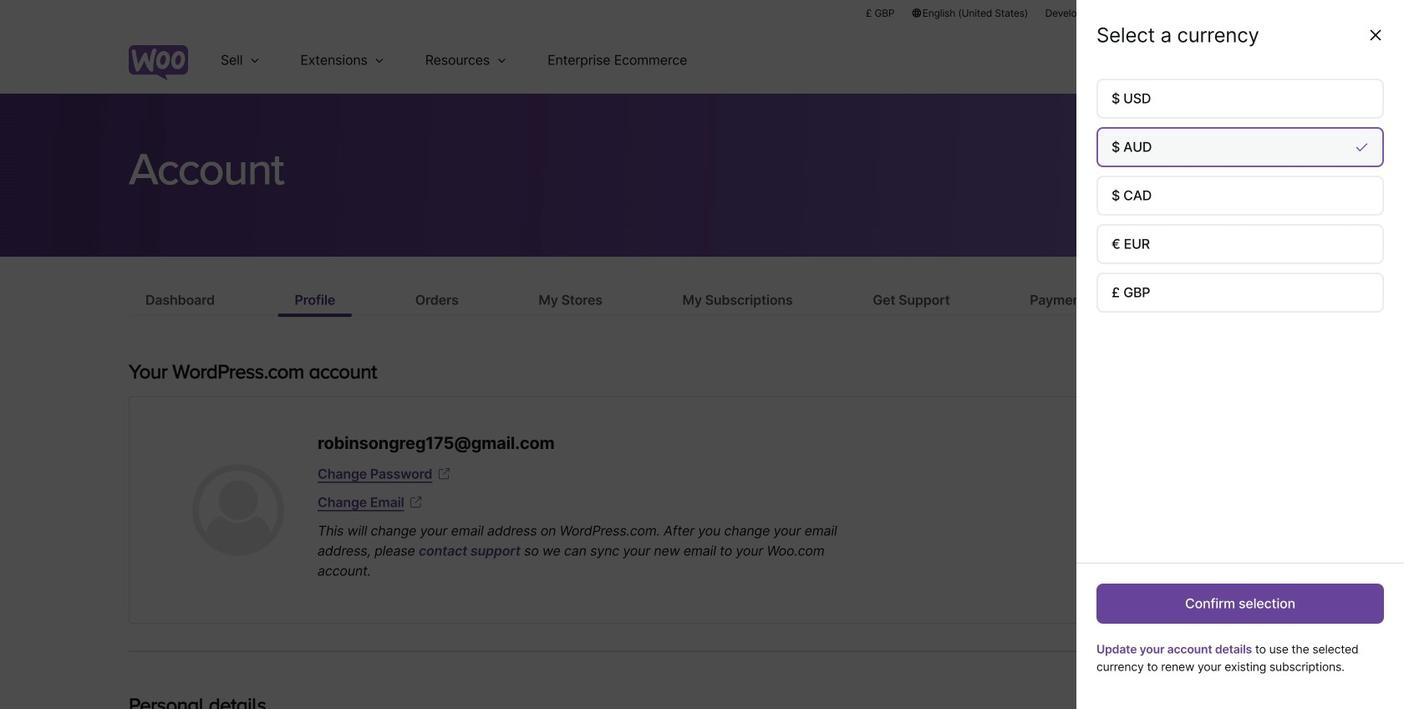 Task type: vqa. For each thing, say whether or not it's contained in the screenshot.
OUR
no



Task type: locate. For each thing, give the bounding box(es) containing it.
1 vertical spatial external link image
[[408, 494, 424, 511]]

gravatar image image
[[192, 464, 284, 556]]

search image
[[1207, 47, 1233, 74]]

0 horizontal spatial external link image
[[408, 494, 424, 511]]

0 vertical spatial external link image
[[436, 466, 453, 483]]

external link image
[[436, 466, 453, 483], [408, 494, 424, 511]]

1 horizontal spatial external link image
[[436, 466, 453, 483]]

close selector image
[[1368, 27, 1385, 43]]



Task type: describe. For each thing, give the bounding box(es) containing it.
open account menu image
[[1249, 47, 1276, 74]]

service navigation menu element
[[1177, 33, 1276, 87]]



